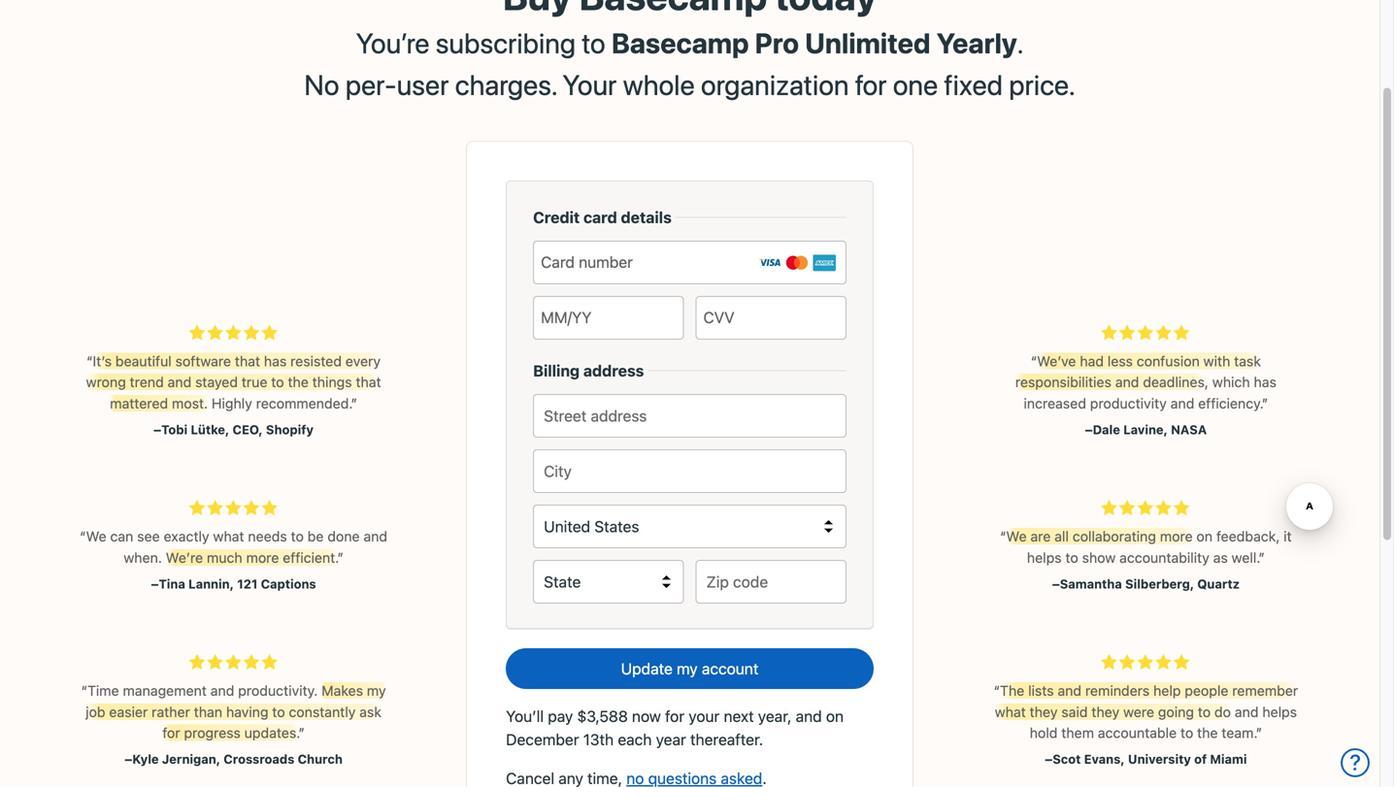 Task type: locate. For each thing, give the bounding box(es) containing it.
having
[[226, 704, 269, 721]]

1 horizontal spatial they
[[1092, 704, 1120, 721]]

you'll pay        $3,588      now for your next year, and on december 13th each year thereafter.
[[506, 708, 844, 749]]

people
[[1185, 683, 1229, 700]]

to
[[582, 26, 606, 59], [271, 374, 284, 391], [291, 529, 304, 545], [1066, 550, 1079, 566], [272, 704, 285, 721], [1199, 704, 1211, 721], [1181, 725, 1194, 742]]

exactly
[[164, 529, 209, 545]]

0 horizontal spatial for
[[163, 725, 180, 742]]

and helps hold them accountable to the team.
[[1030, 704, 1298, 742]]

of
[[1195, 752, 1208, 767]]

reminders
[[1086, 683, 1150, 700]]

and inside the lists and reminders help people remember what they said they were going to do
[[1058, 683, 1082, 700]]

show
[[1083, 550, 1116, 566]]

1 they from the left
[[1030, 704, 1058, 721]]

1 vertical spatial has
[[1255, 374, 1277, 391]]

and inside we can see exactly what needs to be done and when.
[[364, 529, 388, 545]]

feedback,
[[1217, 529, 1281, 545]]

.
[[1018, 26, 1024, 59]]

0 horizontal spatial on
[[826, 708, 844, 726]]

less
[[1108, 353, 1134, 370]]

for up year
[[665, 708, 685, 726]]

1 vertical spatial helps
[[1263, 704, 1298, 721]]

trend
[[130, 374, 164, 391]]

as
[[1214, 550, 1229, 566]]

the inside it's beautiful software that has resisted every wrong trend and stayed true to the things that mattered most.
[[288, 374, 309, 391]]

and up said
[[1058, 683, 1082, 700]]

we've had less confusion with task responsibilities and deadlines
[[1016, 353, 1262, 391]]

2 we from the left
[[1007, 529, 1027, 545]]

progress
[[184, 725, 241, 742]]

what inside we can see exactly what needs to be done and when.
[[213, 529, 244, 545]]

time management and productivity.
[[87, 683, 322, 700]]

that up true
[[235, 353, 260, 370]]

task
[[1235, 353, 1262, 370]]

0 vertical spatial the
[[288, 374, 309, 391]]

to inside the lists and reminders help people remember what they said they were going to do
[[1199, 704, 1211, 721]]

kyle jernigan, crossroads church
[[132, 752, 343, 767]]

yearly
[[937, 26, 1018, 59]]

and up most.
[[168, 374, 192, 391]]

we for we can see exactly what needs to be done and when.
[[86, 529, 107, 545]]

has down the task
[[1255, 374, 1277, 391]]

the down the 'do'
[[1198, 725, 1219, 742]]

more
[[1161, 529, 1193, 545], [246, 550, 279, 566]]

0 horizontal spatial they
[[1030, 704, 1058, 721]]

much
[[207, 550, 243, 566]]

cvv
[[704, 308, 735, 327]]

1 horizontal spatial more
[[1161, 529, 1193, 545]]

on feedback, it helps to show accountability as well.
[[1028, 529, 1293, 566]]

we
[[86, 529, 107, 545], [1007, 529, 1027, 545]]

0 horizontal spatial helps
[[1028, 550, 1062, 566]]

what up "much"
[[213, 529, 244, 545]]

unlimited
[[805, 26, 931, 59]]

they up hold
[[1030, 704, 1058, 721]]

we inside we can see exactly what needs to be done and when.
[[86, 529, 107, 545]]

0 horizontal spatial what
[[213, 529, 244, 545]]

to down going
[[1181, 725, 1194, 742]]

more down needs at the bottom left of page
[[246, 550, 279, 566]]

to down productivity.
[[272, 704, 285, 721]]

and right done
[[364, 529, 388, 545]]

1 horizontal spatial helps
[[1263, 704, 1298, 721]]

1 horizontal spatial we
[[1007, 529, 1027, 545]]

things
[[312, 374, 352, 391]]

the
[[288, 374, 309, 391], [1198, 725, 1219, 742]]

and right year,
[[796, 708, 822, 726]]

1 we from the left
[[86, 529, 107, 545]]

13th
[[584, 731, 614, 749]]

1 vertical spatial the
[[1198, 725, 1219, 742]]

on inside 'on feedback, it helps to show accountability as well.'
[[1197, 529, 1213, 545]]

management
[[123, 683, 207, 700]]

to left the 'do'
[[1199, 704, 1211, 721]]

1 vertical spatial what
[[995, 704, 1027, 721]]

what down the
[[995, 704, 1027, 721]]

efficient.
[[283, 550, 338, 566]]

we left 'are'
[[1007, 529, 1027, 545]]

we for we are all collaborating more
[[1007, 529, 1027, 545]]

0 vertical spatial that
[[235, 353, 260, 370]]

helps down 'are'
[[1028, 550, 1062, 566]]

that down every
[[356, 374, 381, 391]]

0 vertical spatial has
[[264, 353, 287, 370]]

0 horizontal spatial more
[[246, 550, 279, 566]]

whole
[[623, 68, 695, 101]]

on
[[1197, 529, 1213, 545], [826, 708, 844, 726]]

on left feedback,
[[1197, 529, 1213, 545]]

your
[[563, 68, 617, 101]]

and up productivity on the right bottom of page
[[1116, 374, 1140, 391]]

1 vertical spatial on
[[826, 708, 844, 726]]

responsibilities
[[1016, 374, 1112, 391]]

and
[[168, 374, 192, 391], [1116, 374, 1140, 391], [1171, 395, 1195, 412], [364, 529, 388, 545], [211, 683, 234, 700], [1058, 683, 1082, 700], [1235, 704, 1259, 721], [796, 708, 822, 726]]

every
[[346, 353, 381, 370]]

and up than
[[211, 683, 234, 700]]

for down rather
[[163, 725, 180, 742]]

the
[[1001, 683, 1025, 700]]

dale lavine, nasa
[[1093, 422, 1208, 437]]

1 horizontal spatial has
[[1255, 374, 1277, 391]]

0 vertical spatial on
[[1197, 529, 1213, 545]]

captions
[[261, 577, 316, 591]]

1 horizontal spatial the
[[1198, 725, 1219, 742]]

you're
[[356, 26, 430, 59]]

0 horizontal spatial has
[[264, 353, 287, 370]]

we left can
[[86, 529, 107, 545]]

1 horizontal spatial on
[[1197, 529, 1213, 545]]

to down all on the right
[[1066, 550, 1079, 566]]

1 horizontal spatial for
[[665, 708, 685, 726]]

scot evans, university of miami
[[1053, 752, 1248, 767]]

the up recommended.
[[288, 374, 309, 391]]

0 horizontal spatial that
[[235, 353, 260, 370]]

increased
[[1024, 395, 1087, 412]]

more up accountability
[[1161, 529, 1193, 545]]

productivity
[[1091, 395, 1167, 412]]

we can see exactly what needs to be done and when.
[[86, 529, 388, 566]]

organization
[[701, 68, 849, 101]]

tina
[[159, 577, 185, 591]]

lavine,
[[1124, 422, 1169, 437]]

and inside you'll pay        $3,588      now for your next year, and on december 13th each year thereafter.
[[796, 708, 822, 726]]

to inside it's beautiful software that has resisted every wrong trend and stayed true to the things that mattered most.
[[271, 374, 284, 391]]

2 horizontal spatial for
[[856, 68, 887, 101]]

well.
[[1232, 550, 1259, 566]]

0 vertical spatial helps
[[1028, 550, 1062, 566]]

1 vertical spatial that
[[356, 374, 381, 391]]

for down unlimited
[[856, 68, 887, 101]]

to left the 'be'
[[291, 529, 304, 545]]

all
[[1055, 529, 1069, 545]]

it
[[1284, 529, 1293, 545]]

lists
[[1029, 683, 1054, 700]]

one
[[893, 68, 939, 101]]

to up your
[[582, 26, 606, 59]]

0 horizontal spatial the
[[288, 374, 309, 391]]

mm/yy
[[541, 308, 592, 327]]

said
[[1062, 704, 1088, 721]]

0 horizontal spatial we
[[86, 529, 107, 545]]

helps inside 'on feedback, it helps to show accountability as well.'
[[1028, 550, 1062, 566]]

1 horizontal spatial what
[[995, 704, 1027, 721]]

they down reminders
[[1092, 704, 1120, 721]]

and up team.
[[1235, 704, 1259, 721]]

helps down remember
[[1263, 704, 1298, 721]]

number
[[579, 253, 633, 272]]

0 vertical spatial what
[[213, 529, 244, 545]]

most.
[[172, 395, 208, 412]]

None submit
[[506, 649, 874, 690]]

tobi lütke, ceo, shopify
[[161, 422, 314, 437]]

charges.
[[455, 68, 557, 101]]

crossroads
[[224, 752, 295, 767]]

0 vertical spatial more
[[1161, 529, 1193, 545]]

and down deadlines
[[1171, 395, 1195, 412]]

Address line 1 text field
[[533, 394, 847, 438]]

to up highly recommended.
[[271, 374, 284, 391]]

beautiful
[[115, 353, 172, 370]]

,
[[1205, 374, 1209, 391]]

accountability
[[1120, 550, 1210, 566]]

on right year,
[[826, 708, 844, 726]]

church
[[298, 752, 343, 767]]

updates.
[[244, 725, 299, 742]]

remember
[[1233, 683, 1299, 700]]

going
[[1159, 704, 1195, 721]]

team.
[[1222, 725, 1257, 742]]

for inside you'll pay        $3,588      now for your next year, and on december 13th each year thereafter.
[[665, 708, 685, 726]]

miami
[[1211, 752, 1248, 767]]

helps inside and helps hold them accountable to the team.
[[1263, 704, 1298, 721]]

address
[[584, 362, 644, 380]]

City text field
[[533, 450, 847, 493]]

has up true
[[264, 353, 287, 370]]



Task type: vqa. For each thing, say whether or not it's contained in the screenshot.
Rollcall!
no



Task type: describe. For each thing, give the bounding box(es) containing it.
had
[[1080, 353, 1104, 370]]

for inside makes my job easier rather than having to constantly ask for progress updates.
[[163, 725, 180, 742]]

productivity.
[[238, 683, 318, 700]]

you'll
[[506, 708, 544, 726]]

to inside you're subscribing to basecamp pro unlimited yearly . no per-user charges. your whole organization for one fixed price.
[[582, 26, 606, 59]]

silberberg,
[[1126, 577, 1195, 591]]

true
[[242, 374, 268, 391]]

ask
[[360, 704, 382, 721]]

year
[[656, 731, 687, 749]]

to inside we can see exactly what needs to be done and when.
[[291, 529, 304, 545]]

job
[[86, 704, 105, 721]]

card number
[[541, 253, 633, 272]]

time
[[87, 683, 119, 700]]

to inside makes my job easier rather than having to constantly ask for progress updates.
[[272, 704, 285, 721]]

december
[[506, 731, 579, 749]]

software
[[175, 353, 231, 370]]

we're
[[166, 550, 203, 566]]

and inside , which has increased productivity and efficiency.
[[1171, 395, 1195, 412]]

accountable
[[1099, 725, 1177, 742]]

each
[[618, 731, 652, 749]]

$3,588
[[577, 708, 628, 726]]

were
[[1124, 704, 1155, 721]]

basecamp
[[612, 26, 749, 59]]

lannin,
[[189, 577, 234, 591]]

confusion
[[1137, 353, 1200, 370]]

do
[[1215, 704, 1232, 721]]

tobi
[[161, 422, 188, 437]]

makes my job easier rather than having to constantly ask for progress updates.
[[86, 683, 386, 742]]

makes
[[322, 683, 363, 700]]

scot
[[1053, 752, 1081, 767]]

resisted
[[291, 353, 342, 370]]

and inside and helps hold them accountable to the team.
[[1235, 704, 1259, 721]]

fixed
[[945, 68, 1003, 101]]

what inside the lists and reminders help people remember what they said they were going to do
[[995, 704, 1027, 721]]

the lists and reminders help people remember what they said they were going to do
[[995, 683, 1299, 721]]

efficiency.
[[1199, 395, 1263, 412]]

samantha silberberg, quartz
[[1061, 577, 1240, 591]]

nasa
[[1172, 422, 1208, 437]]

year,
[[758, 708, 792, 726]]

details
[[621, 208, 672, 227]]

now
[[632, 708, 661, 726]]

mattered
[[110, 395, 168, 412]]

samantha
[[1061, 577, 1123, 591]]

and inside we've had less confusion with task responsibilities and deadlines
[[1116, 374, 1140, 391]]

see
[[137, 529, 160, 545]]

to inside 'on feedback, it helps to show accountability as well.'
[[1066, 550, 1079, 566]]

rather
[[152, 704, 190, 721]]

stayed
[[195, 374, 238, 391]]

your
[[689, 708, 720, 726]]

2 they from the left
[[1092, 704, 1120, 721]]

ceo,
[[233, 422, 263, 437]]

evans,
[[1085, 752, 1126, 767]]

them
[[1062, 725, 1095, 742]]

credit card details
[[533, 208, 672, 227]]

needs
[[248, 529, 287, 545]]

1 vertical spatial more
[[246, 550, 279, 566]]

lütke,
[[191, 422, 230, 437]]

no
[[304, 68, 340, 101]]

we're much more efficient.
[[166, 550, 338, 566]]

the inside and helps hold them accountable to the team.
[[1198, 725, 1219, 742]]

kyle
[[132, 752, 159, 767]]

done
[[328, 529, 360, 545]]

credit
[[533, 208, 580, 227]]

to inside and helps hold them accountable to the team.
[[1181, 725, 1194, 742]]

it's
[[93, 353, 112, 370]]

1 horizontal spatial that
[[356, 374, 381, 391]]

and inside it's beautiful software that has resisted every wrong trend and stayed true to the things that mattered most.
[[168, 374, 192, 391]]

when.
[[124, 550, 162, 566]]

you're subscribing to basecamp pro unlimited yearly . no per-user charges. your whole organization for one fixed price.
[[304, 26, 1076, 101]]

which
[[1213, 374, 1251, 391]]

121
[[237, 577, 258, 591]]

highly
[[212, 395, 252, 412]]

billing address
[[533, 362, 644, 380]]

hold
[[1030, 725, 1058, 742]]

deadlines
[[1144, 374, 1205, 391]]

we've
[[1038, 353, 1077, 370]]

Zip code text field
[[696, 561, 847, 604]]

recommended.
[[256, 395, 351, 412]]

pay
[[548, 708, 573, 726]]

shopify
[[266, 422, 314, 437]]

on inside you'll pay        $3,588      now for your next year, and on december 13th each year thereafter.
[[826, 708, 844, 726]]

price.
[[1010, 68, 1076, 101]]

next
[[724, 708, 754, 726]]

for inside you're subscribing to basecamp pro unlimited yearly . no per-user charges. your whole organization for one fixed price.
[[856, 68, 887, 101]]

we are all collaborating more
[[1007, 529, 1193, 545]]

has inside it's beautiful software that has resisted every wrong trend and stayed true to the things that mattered most.
[[264, 353, 287, 370]]

has inside , which has increased productivity and efficiency.
[[1255, 374, 1277, 391]]

card
[[584, 208, 618, 227]]

are
[[1031, 529, 1051, 545]]



